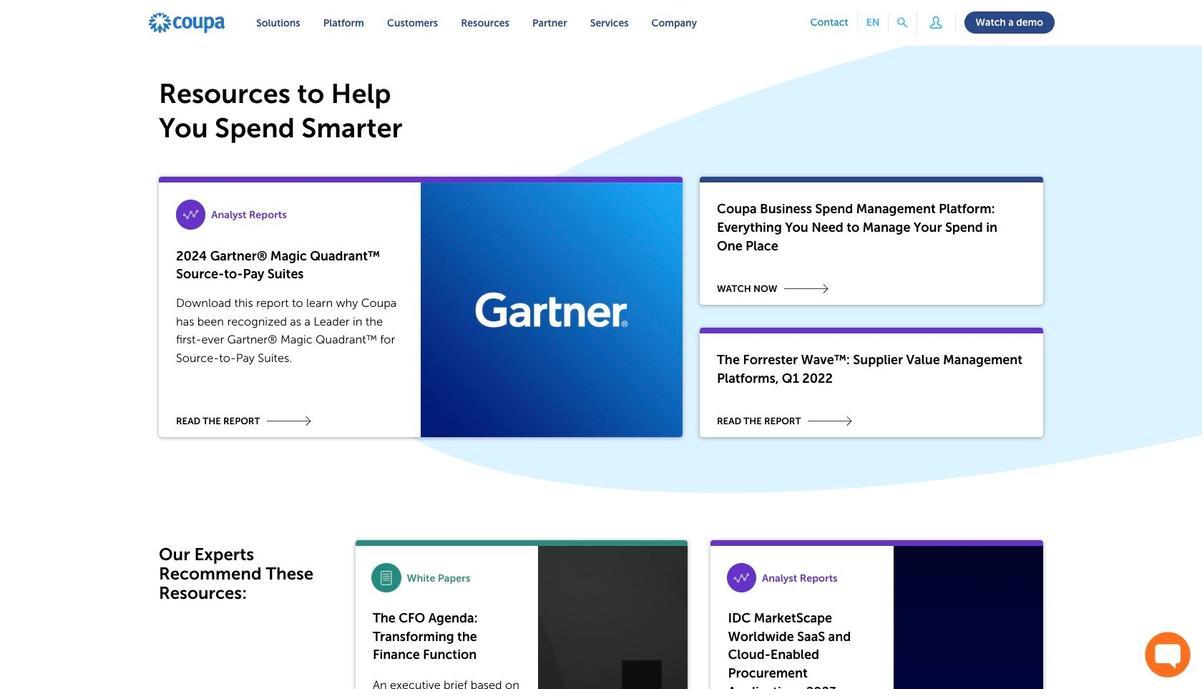 Task type: describe. For each thing, give the bounding box(es) containing it.
platform_user_centric image
[[926, 12, 947, 33]]

home image
[[148, 11, 226, 34]]



Task type: locate. For each thing, give the bounding box(es) containing it.
mag glass image
[[898, 18, 908, 28]]



Task type: vqa. For each thing, say whether or not it's contained in the screenshot.
platform_user_centric image
yes



